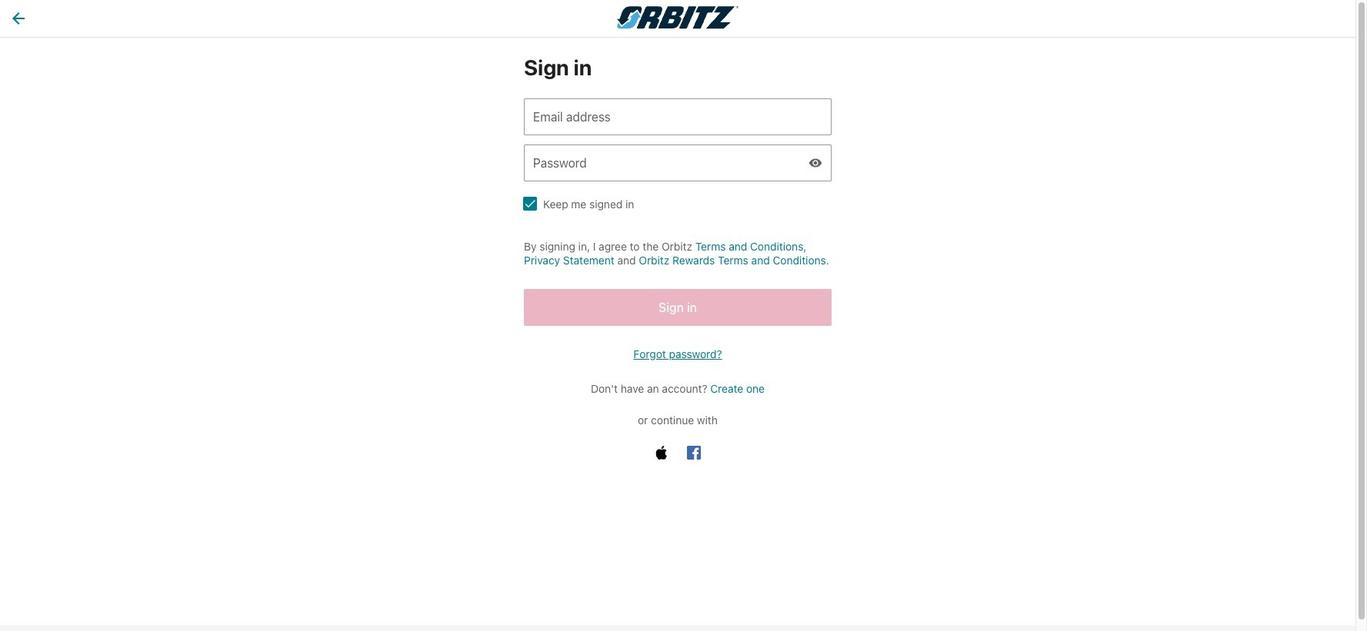 Task type: vqa. For each thing, say whether or not it's contained in the screenshot.
flight within the dropdown button
no



Task type: describe. For each thing, give the bounding box(es) containing it.
orbitz image
[[617, 6, 738, 29]]

apple image
[[655, 446, 669, 460]]

go back image
[[12, 12, 25, 25]]



Task type: locate. For each thing, give the bounding box(es) containing it.
small image
[[809, 156, 822, 170]]

None password field
[[524, 145, 832, 182]]

dialog
[[0, 625, 1356, 632]]

go back image
[[9, 9, 28, 28]]

None email field
[[524, 98, 832, 135]]

facebook image
[[687, 446, 701, 460]]



